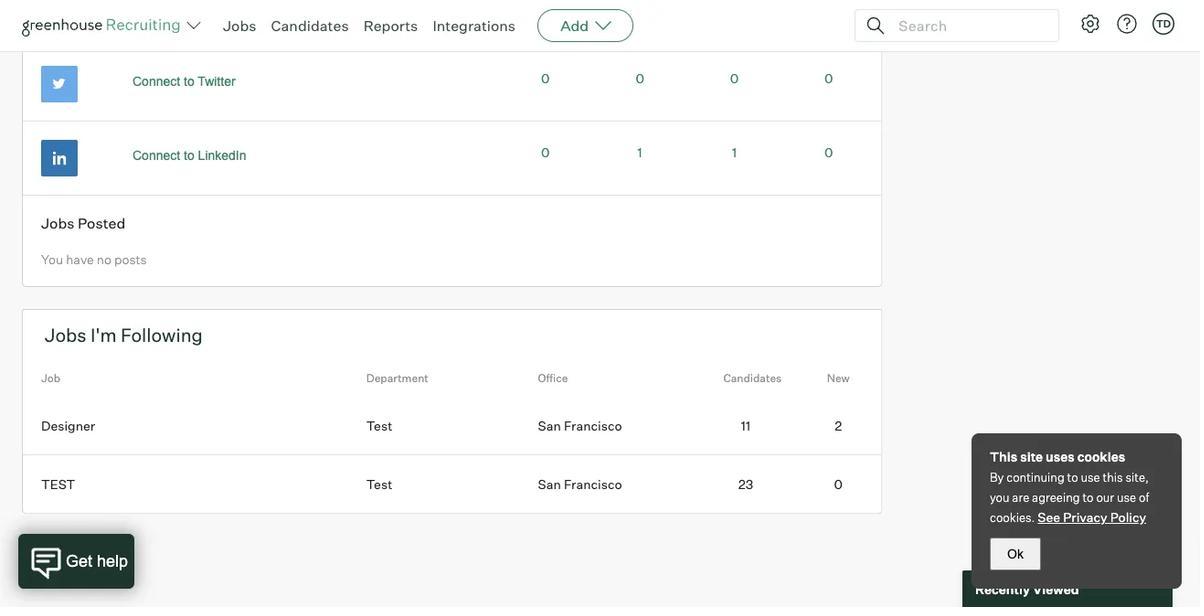 Task type: vqa. For each thing, say whether or not it's contained in the screenshot.
See Privacy Policy link
yes



Task type: describe. For each thing, give the bounding box(es) containing it.
to down uses
[[1068, 470, 1079, 485]]

td button
[[1153, 13, 1175, 35]]

to left the linkedin
[[184, 149, 195, 163]]

23
[[739, 477, 754, 493]]

1 horizontal spatial candidates
[[610, 31, 672, 46]]

this site uses cookies
[[990, 449, 1126, 465]]

reports
[[364, 16, 418, 35]]

i'm
[[91, 324, 117, 347]]

posted
[[78, 214, 126, 232]]

candidates link
[[271, 16, 349, 35]]

of
[[1140, 490, 1150, 505]]

twitter
[[198, 75, 236, 89]]

you
[[990, 490, 1010, 505]]

ok
[[1008, 547, 1024, 561]]

this
[[1104, 470, 1124, 485]]

following
[[121, 324, 203, 347]]

td
[[1157, 17, 1172, 30]]

td button
[[1150, 9, 1179, 38]]

recently
[[976, 581, 1031, 597]]

department
[[366, 372, 429, 386]]

test for designer
[[366, 418, 393, 434]]

cookies.
[[990, 510, 1036, 525]]

no
[[97, 252, 111, 268]]

test for test
[[366, 477, 393, 493]]

agreeing
[[1033, 490, 1081, 505]]

jobs for jobs posted
[[41, 214, 75, 232]]

greenhouse recruiting image
[[22, 15, 187, 37]]

jobs posted
[[41, 214, 126, 232]]

connect for 0
[[133, 75, 180, 89]]

connect to linkedin
[[133, 149, 247, 163]]

connect to linkedin button
[[112, 141, 267, 172]]

site,
[[1126, 470, 1150, 485]]

san for 11
[[538, 418, 561, 434]]

recently viewed
[[976, 581, 1080, 597]]

add
[[561, 16, 589, 35]]

job
[[41, 372, 61, 386]]

viewed
[[1033, 581, 1080, 597]]

see privacy policy link
[[1038, 509, 1147, 525]]

san francisco for 11
[[538, 418, 623, 434]]

2 horizontal spatial candidates
[[724, 372, 782, 386]]

by
[[990, 470, 1005, 485]]

0 horizontal spatial candidates
[[271, 16, 349, 35]]

you
[[41, 252, 63, 268]]

are
[[1013, 490, 1030, 505]]

posts
[[532, 31, 562, 46]]

1 vertical spatial use
[[1118, 490, 1137, 505]]

you have no posts
[[41, 252, 147, 268]]

designer
[[41, 418, 95, 434]]

linkedin
[[198, 149, 247, 163]]

11
[[742, 418, 751, 434]]

jobs link
[[223, 16, 257, 35]]

continuing
[[1007, 470, 1065, 485]]

connect for 1
[[133, 149, 180, 163]]

jobs for jobs link
[[223, 16, 257, 35]]

see
[[1038, 509, 1061, 525]]

francisco for 23
[[564, 477, 623, 493]]



Task type: locate. For each thing, give the bounding box(es) containing it.
1 horizontal spatial 1 link
[[732, 145, 737, 161]]

add button
[[538, 9, 634, 42]]

1 connect from the top
[[133, 75, 180, 89]]

francisco for 11
[[564, 418, 623, 434]]

23 link
[[710, 456, 796, 514]]

1 vertical spatial san
[[538, 477, 561, 493]]

jobs
[[223, 16, 257, 35], [41, 214, 75, 232], [45, 324, 87, 347]]

reports link
[[364, 16, 418, 35]]

connect left twitter
[[133, 75, 180, 89]]

jobs up "you"
[[41, 214, 75, 232]]

2
[[835, 418, 843, 434]]

jobs i'm following
[[45, 324, 203, 347]]

see privacy policy
[[1038, 509, 1147, 525]]

integrations
[[433, 16, 516, 35]]

use left "this"
[[1082, 470, 1101, 485]]

cookies
[[1078, 449, 1126, 465]]

2 1 from the left
[[732, 145, 737, 161]]

our
[[1097, 490, 1115, 505]]

connect to twitter
[[133, 75, 236, 89]]

policy
[[1111, 509, 1147, 525]]

test link
[[23, 456, 366, 514]]

11 link
[[710, 397, 796, 456]]

test
[[41, 477, 75, 493]]

1 vertical spatial san francisco
[[538, 477, 623, 493]]

1 horizontal spatial 1
[[732, 145, 737, 161]]

use left of
[[1118, 490, 1137, 505]]

san for 23
[[538, 477, 561, 493]]

0 vertical spatial san francisco
[[538, 418, 623, 434]]

uses
[[1046, 449, 1075, 465]]

have
[[66, 252, 94, 268]]

to left our
[[1083, 490, 1094, 505]]

site
[[1021, 449, 1044, 465]]

0 vertical spatial connect
[[133, 75, 180, 89]]

2 link
[[796, 397, 882, 456]]

to left twitter
[[184, 75, 195, 89]]

candidates up 11 "link"
[[724, 372, 782, 386]]

candidates right the add
[[610, 31, 672, 46]]

0 horizontal spatial 1 link
[[638, 145, 643, 161]]

1 1 link from the left
[[638, 145, 643, 161]]

this
[[990, 449, 1018, 465]]

san francisco for 23
[[538, 477, 623, 493]]

new
[[828, 372, 850, 386]]

2 connect from the top
[[133, 149, 180, 163]]

integrations link
[[433, 16, 516, 35]]

1 vertical spatial jobs
[[41, 214, 75, 232]]

0 vertical spatial san
[[538, 418, 561, 434]]

francisco
[[564, 418, 623, 434], [564, 477, 623, 493]]

1 vertical spatial francisco
[[564, 477, 623, 493]]

jobs for jobs i'm following
[[45, 324, 87, 347]]

office
[[538, 372, 568, 386]]

2 1 link from the left
[[732, 145, 737, 161]]

0 vertical spatial francisco
[[564, 418, 623, 434]]

san
[[538, 418, 561, 434], [538, 477, 561, 493]]

Search text field
[[894, 12, 1043, 39]]

san francisco
[[538, 418, 623, 434], [538, 477, 623, 493]]

2 test from the top
[[366, 477, 393, 493]]

jobs up twitter
[[223, 16, 257, 35]]

connect
[[133, 75, 180, 89], [133, 149, 180, 163]]

2 san francisco from the top
[[538, 477, 623, 493]]

2 vertical spatial jobs
[[45, 324, 87, 347]]

2 san from the top
[[538, 477, 561, 493]]

1 test from the top
[[366, 418, 393, 434]]

1
[[638, 145, 643, 161], [732, 145, 737, 161]]

0 horizontal spatial use
[[1082, 470, 1101, 485]]

connect to twitter button
[[112, 66, 256, 98]]

ok button
[[990, 538, 1042, 571]]

0 vertical spatial use
[[1082, 470, 1101, 485]]

0 vertical spatial test
[[366, 418, 393, 434]]

connect left the linkedin
[[133, 149, 180, 163]]

0 link
[[541, 71, 550, 87], [636, 71, 645, 87], [730, 71, 739, 87], [825, 71, 834, 87], [541, 145, 550, 161], [825, 145, 834, 161], [796, 456, 882, 514]]

1 vertical spatial connect
[[133, 149, 180, 163]]

1 horizontal spatial use
[[1118, 490, 1137, 505]]

1 san from the top
[[538, 418, 561, 434]]

1 1 from the left
[[638, 145, 643, 161]]

1 francisco from the top
[[564, 418, 623, 434]]

1 san francisco from the top
[[538, 418, 623, 434]]

by continuing to use this site, you are agreeing to our use of cookies.
[[990, 470, 1150, 525]]

posts
[[114, 252, 147, 268]]

configure image
[[1080, 13, 1102, 35]]

candidates right jobs link
[[271, 16, 349, 35]]

designer link
[[23, 397, 366, 456]]

candidates
[[271, 16, 349, 35], [610, 31, 672, 46], [724, 372, 782, 386]]

0
[[541, 71, 550, 87], [636, 71, 645, 87], [730, 71, 739, 87], [825, 71, 834, 87], [541, 145, 550, 161], [825, 145, 834, 161], [835, 477, 843, 493]]

0 horizontal spatial 1
[[638, 145, 643, 161]]

1 vertical spatial test
[[366, 477, 393, 493]]

2 francisco from the top
[[564, 477, 623, 493]]

to
[[184, 75, 195, 89], [184, 149, 195, 163], [1068, 470, 1079, 485], [1083, 490, 1094, 505]]

0 vertical spatial jobs
[[223, 16, 257, 35]]

privacy
[[1064, 509, 1108, 525]]

test
[[366, 418, 393, 434], [366, 477, 393, 493]]

use
[[1082, 470, 1101, 485], [1118, 490, 1137, 505]]

jobs left i'm
[[45, 324, 87, 347]]

1 link
[[638, 145, 643, 161], [732, 145, 737, 161]]



